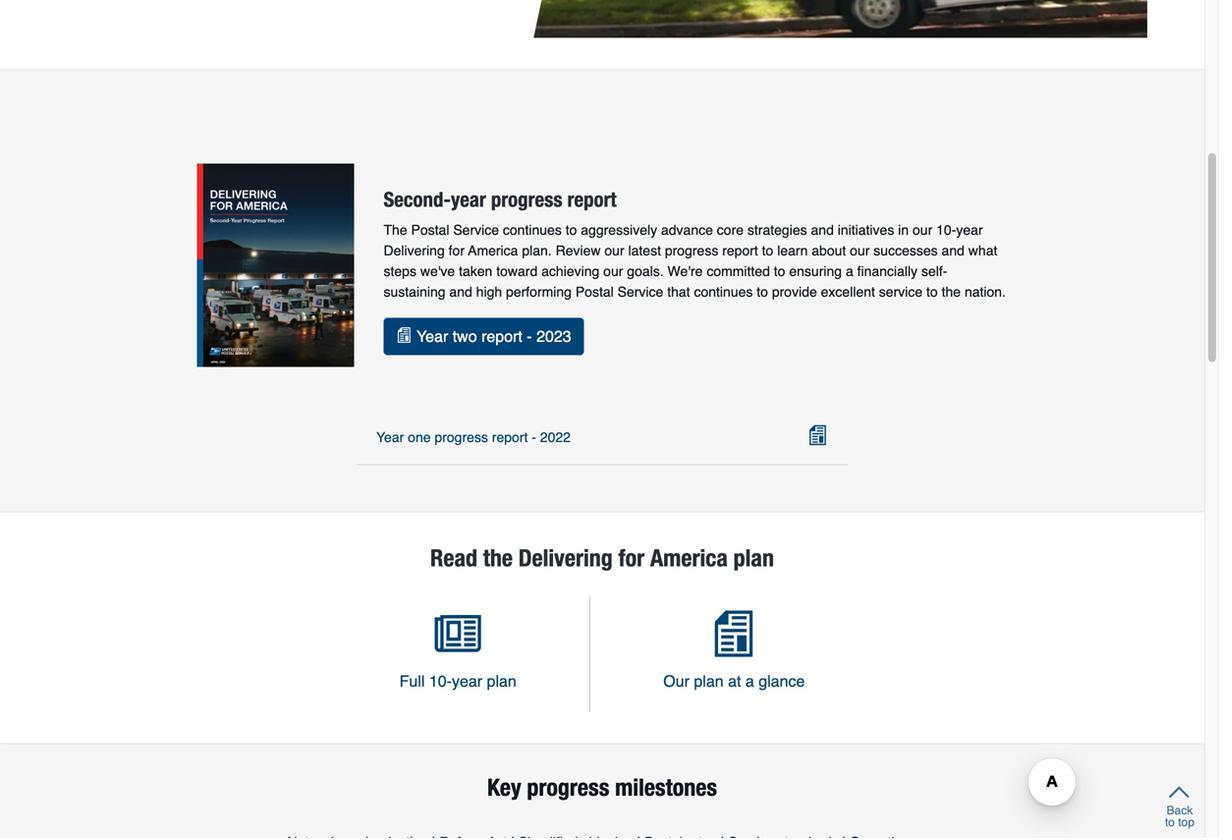 Task type: describe. For each thing, give the bounding box(es) containing it.
performing
[[506, 284, 572, 300]]

year one progress report - 2022 link
[[357, 410, 848, 465]]

1 vertical spatial continues
[[694, 284, 753, 300]]

year inside the postal service continues to aggressively advance core strategies and initiatives in our 10-year delivering for america plan. review our latest progress report to learn about our successes and what steps we've taken toward achieving our goals. we're committed to ensuring a financially self- sustaining and high performing postal service that continues to provide excellent service to the nation.
[[957, 222, 983, 238]]

report inside year two report - 2023 link
[[482, 327, 523, 345]]

1 horizontal spatial postal
[[576, 284, 614, 300]]

excellent
[[821, 284, 876, 300]]

2 horizontal spatial and
[[942, 243, 965, 258]]

provide
[[772, 284, 817, 300]]

milestones
[[615, 773, 717, 801]]

to down self-
[[927, 284, 938, 300]]

2023
[[537, 327, 572, 345]]

full
[[400, 672, 425, 690]]

to down learn
[[774, 263, 786, 279]]

plan.
[[522, 243, 552, 258]]

the
[[384, 222, 407, 238]]

progress right one
[[435, 429, 488, 445]]

year two report - 2023 link
[[384, 318, 584, 355]]

glance
[[759, 672, 805, 690]]

2 vertical spatial year
[[452, 672, 483, 690]]

key progress milestones
[[487, 773, 717, 801]]

that
[[668, 284, 690, 300]]

2022
[[540, 429, 571, 445]]

report inside "year one progress report - 2022" link
[[492, 429, 528, 445]]

1 horizontal spatial delivering
[[519, 544, 613, 572]]

toward
[[497, 263, 538, 279]]

0 horizontal spatial plan
[[487, 672, 517, 690]]

our plan at a glance
[[664, 672, 805, 690]]

delivering inside the postal service continues to aggressively advance core strategies and initiatives in our 10-year delivering for america plan. review our latest progress report to learn about our successes and what steps we've taken toward achieving our goals. we're committed to ensuring a financially self- sustaining and high performing postal service that continues to provide excellent service to the nation.
[[384, 243, 445, 258]]

progress inside the postal service continues to aggressively advance core strategies and initiatives in our 10-year delivering for america plan. review our latest progress report to learn about our successes and what steps we've taken toward achieving our goals. we're committed to ensuring a financially self- sustaining and high performing postal service that continues to provide excellent service to the nation.
[[665, 243, 719, 258]]

1 vertical spatial service
[[618, 284, 664, 300]]

financially
[[858, 263, 918, 279]]

for inside the postal service continues to aggressively advance core strategies and initiatives in our 10-year delivering for america plan. review our latest progress report to learn about our successes and what steps we've taken toward achieving our goals. we're committed to ensuring a financially self- sustaining and high performing postal service that continues to provide excellent service to the nation.
[[449, 243, 465, 258]]

1 horizontal spatial and
[[811, 222, 834, 238]]

progress right key at the left of page
[[527, 773, 610, 801]]

to inside back to top
[[1166, 816, 1175, 829]]

high
[[476, 284, 502, 300]]

0 vertical spatial -
[[527, 327, 532, 345]]

a inside the postal service continues to aggressively advance core strategies and initiatives in our 10-year delivering for america plan. review our latest progress report to learn about our successes and what steps we've taken toward achieving our goals. we're committed to ensuring a financially self- sustaining and high performing postal service that continues to provide excellent service to the nation.
[[846, 263, 854, 279]]

year two report - 2023
[[412, 327, 572, 345]]

achieving
[[542, 263, 600, 279]]

year for year one progress report - 2022
[[376, 429, 404, 445]]

taken
[[459, 263, 493, 279]]

2 horizontal spatial plan
[[734, 544, 774, 572]]

read
[[431, 544, 478, 572]]

1 vertical spatial america
[[650, 544, 728, 572]]

committed
[[707, 263, 770, 279]]

learn
[[778, 243, 808, 258]]

self-
[[922, 263, 948, 279]]

core
[[717, 222, 744, 238]]

service
[[879, 284, 923, 300]]

one
[[408, 429, 431, 445]]

second-
[[384, 187, 451, 211]]

10- inside the postal service continues to aggressively advance core strategies and initiatives in our 10-year delivering for america plan. review our latest progress report to learn about our successes and what steps we've taken toward achieving our goals. we're committed to ensuring a financially self- sustaining and high performing postal service that continues to provide excellent service to the nation.
[[937, 222, 957, 238]]

review
[[556, 243, 601, 258]]

full 10-year plan
[[400, 672, 517, 690]]

back
[[1167, 804, 1193, 818]]



Task type: locate. For each thing, give the bounding box(es) containing it.
for
[[449, 243, 465, 258], [619, 544, 645, 572]]

- left 2022
[[532, 429, 537, 445]]

year
[[417, 327, 448, 345], [376, 429, 404, 445]]

goals.
[[627, 263, 664, 279]]

1 horizontal spatial america
[[650, 544, 728, 572]]

second-year progress report
[[384, 187, 617, 211]]

top
[[1179, 816, 1195, 829]]

0 horizontal spatial a
[[746, 672, 755, 690]]

the
[[942, 284, 961, 300], [483, 544, 513, 572]]

strategies
[[748, 222, 807, 238]]

1 horizontal spatial continues
[[694, 284, 753, 300]]

the postal service continues to aggressively advance core strategies and initiatives in our 10-year delivering for america plan. review our latest progress report to learn about our successes and what steps we've taken toward achieving our goals. we're committed to ensuring a financially self- sustaining and high performing postal service that continues to provide excellent service to the nation.
[[384, 222, 1006, 300]]

a up the excellent
[[846, 263, 854, 279]]

0 vertical spatial continues
[[503, 222, 562, 238]]

0 vertical spatial the
[[942, 284, 961, 300]]

report inside the postal service continues to aggressively advance core strategies and initiatives in our 10-year delivering for america plan. review our latest progress report to learn about our successes and what steps we've taken toward achieving our goals. we're committed to ensuring a financially self- sustaining and high performing postal service that continues to provide excellent service to the nation.
[[723, 243, 759, 258]]

our left the goals.
[[604, 263, 624, 279]]

ensuring
[[790, 263, 842, 279]]

the inside the postal service continues to aggressively advance core strategies and initiatives in our 10-year delivering for america plan. review our latest progress report to learn about our successes and what steps we've taken toward achieving our goals. we're committed to ensuring a financially self- sustaining and high performing postal service that continues to provide excellent service to the nation.
[[942, 284, 961, 300]]

service down "second-year progress report"
[[453, 222, 499, 238]]

about
[[812, 243, 846, 258]]

to down 'committed'
[[757, 284, 769, 300]]

nation.
[[965, 284, 1006, 300]]

0 horizontal spatial the
[[483, 544, 513, 572]]

our
[[913, 222, 933, 238], [605, 243, 625, 258], [850, 243, 870, 258], [604, 263, 624, 279]]

successes
[[874, 243, 938, 258]]

back to top
[[1166, 804, 1195, 829]]

a right "at"
[[746, 672, 755, 690]]

10- right in
[[937, 222, 957, 238]]

0 vertical spatial a
[[846, 263, 854, 279]]

1 horizontal spatial for
[[619, 544, 645, 572]]

1 vertical spatial delivering
[[519, 544, 613, 572]]

report up 'committed'
[[723, 243, 759, 258]]

sustaining
[[384, 284, 446, 300]]

1 horizontal spatial service
[[618, 284, 664, 300]]

postal down second-
[[411, 222, 450, 238]]

we've
[[420, 263, 455, 279]]

continues down 'committed'
[[694, 284, 753, 300]]

advance
[[661, 222, 713, 238]]

1 horizontal spatial 10-
[[937, 222, 957, 238]]

thumbnail of pdf download image
[[197, 163, 354, 367]]

year right full
[[452, 672, 483, 690]]

key
[[487, 773, 522, 801]]

initiatives
[[838, 222, 895, 238]]

to left top
[[1166, 816, 1175, 829]]

delivering
[[384, 243, 445, 258], [519, 544, 613, 572]]

two
[[453, 327, 477, 345]]

year left two
[[417, 327, 448, 345]]

0 vertical spatial and
[[811, 222, 834, 238]]

0 vertical spatial year
[[417, 327, 448, 345]]

1 vertical spatial a
[[746, 672, 755, 690]]

1 vertical spatial 10-
[[429, 672, 452, 690]]

read the delivering for america plan
[[431, 544, 774, 572]]

progress down advance
[[665, 243, 719, 258]]

-
[[527, 327, 532, 345], [532, 429, 537, 445]]

and down taken
[[450, 284, 473, 300]]

year inside year two report - 2023 link
[[417, 327, 448, 345]]

1 vertical spatial and
[[942, 243, 965, 258]]

our down 'aggressively'
[[605, 243, 625, 258]]

1 horizontal spatial a
[[846, 263, 854, 279]]

0 vertical spatial america
[[468, 243, 518, 258]]

to
[[566, 222, 577, 238], [762, 243, 774, 258], [774, 263, 786, 279], [757, 284, 769, 300], [927, 284, 938, 300], [1166, 816, 1175, 829]]

what
[[969, 243, 998, 258]]

0 vertical spatial 10-
[[937, 222, 957, 238]]

year
[[451, 187, 486, 211], [957, 222, 983, 238], [452, 672, 483, 690]]

0 vertical spatial year
[[451, 187, 486, 211]]

and
[[811, 222, 834, 238], [942, 243, 965, 258], [450, 284, 473, 300]]

latest
[[628, 243, 661, 258]]

the right read
[[483, 544, 513, 572]]

0 horizontal spatial service
[[453, 222, 499, 238]]

to down strategies
[[762, 243, 774, 258]]

steps
[[384, 263, 417, 279]]

1 vertical spatial year
[[376, 429, 404, 445]]

year up taken
[[451, 187, 486, 211]]

0 horizontal spatial and
[[450, 284, 473, 300]]

0 vertical spatial service
[[453, 222, 499, 238]]

1 horizontal spatial plan
[[694, 672, 724, 690]]

year inside "year one progress report - 2022" link
[[376, 429, 404, 445]]

1 vertical spatial the
[[483, 544, 513, 572]]

year for year two report - 2023
[[417, 327, 448, 345]]

a
[[846, 263, 854, 279], [746, 672, 755, 690]]

0 vertical spatial delivering
[[384, 243, 445, 258]]

1 vertical spatial for
[[619, 544, 645, 572]]

0 horizontal spatial 10-
[[429, 672, 452, 690]]

service
[[453, 222, 499, 238], [618, 284, 664, 300]]

aggressively
[[581, 222, 658, 238]]

1 horizontal spatial the
[[942, 284, 961, 300]]

1 horizontal spatial year
[[417, 327, 448, 345]]

report up 'aggressively'
[[568, 187, 617, 211]]

and up about
[[811, 222, 834, 238]]

america inside the postal service continues to aggressively advance core strategies and initiatives in our 10-year delivering for america plan. review our latest progress report to learn about our successes and what steps we've taken toward achieving our goals. we're committed to ensuring a financially self- sustaining and high performing postal service that continues to provide excellent service to the nation.
[[468, 243, 518, 258]]

report left 2022
[[492, 429, 528, 445]]

report right two
[[482, 327, 523, 345]]

and up self-
[[942, 243, 965, 258]]

0 horizontal spatial continues
[[503, 222, 562, 238]]

progress up 'plan.'
[[491, 187, 563, 211]]

1 vertical spatial postal
[[576, 284, 614, 300]]

continues
[[503, 222, 562, 238], [694, 284, 753, 300]]

postal
[[411, 222, 450, 238], [576, 284, 614, 300]]

1 vertical spatial year
[[957, 222, 983, 238]]

the down self-
[[942, 284, 961, 300]]

report
[[568, 187, 617, 211], [723, 243, 759, 258], [482, 327, 523, 345], [492, 429, 528, 445]]

america
[[468, 243, 518, 258], [650, 544, 728, 572]]

0 horizontal spatial year
[[376, 429, 404, 445]]

year up what
[[957, 222, 983, 238]]

our down initiatives
[[850, 243, 870, 258]]

year left one
[[376, 429, 404, 445]]

to up review
[[566, 222, 577, 238]]

progress
[[491, 187, 563, 211], [665, 243, 719, 258], [435, 429, 488, 445], [527, 773, 610, 801]]

1 vertical spatial -
[[532, 429, 537, 445]]

our
[[664, 672, 690, 690]]

- left 2023
[[527, 327, 532, 345]]

postal down achieving
[[576, 284, 614, 300]]

plan
[[734, 544, 774, 572], [487, 672, 517, 690], [694, 672, 724, 690]]

0 horizontal spatial for
[[449, 243, 465, 258]]

0 horizontal spatial delivering
[[384, 243, 445, 258]]

0 vertical spatial for
[[449, 243, 465, 258]]

continues up 'plan.'
[[503, 222, 562, 238]]

0 horizontal spatial america
[[468, 243, 518, 258]]

service down the goals.
[[618, 284, 664, 300]]

2 vertical spatial and
[[450, 284, 473, 300]]

in
[[898, 222, 909, 238]]

0 vertical spatial postal
[[411, 222, 450, 238]]

at
[[728, 672, 741, 690]]

10- right full
[[429, 672, 452, 690]]

our right in
[[913, 222, 933, 238]]

year one progress report - 2022
[[376, 429, 571, 445]]

0 horizontal spatial postal
[[411, 222, 450, 238]]

10-
[[937, 222, 957, 238], [429, 672, 452, 690]]

we're
[[668, 263, 703, 279]]



Task type: vqa. For each thing, say whether or not it's contained in the screenshot.
the middle and
yes



